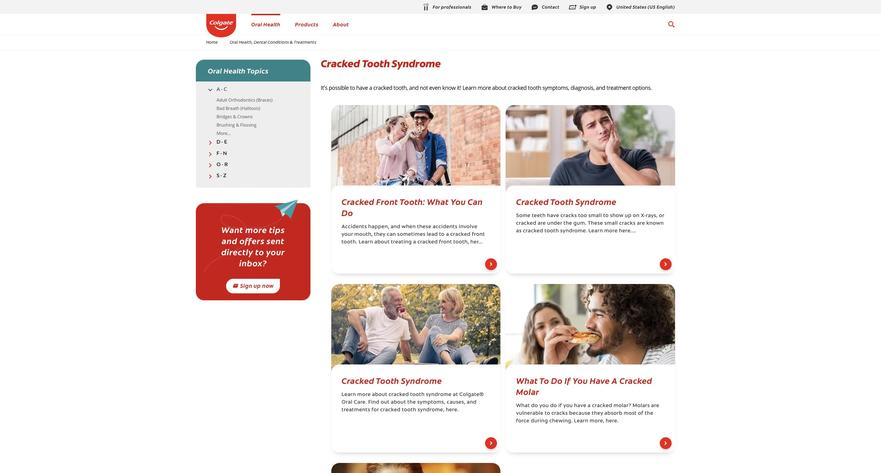 Task type: vqa. For each thing, say whether or not it's contained in the screenshot.
"during"
yes



Task type: locate. For each thing, give the bounding box(es) containing it.
cracked for possible
[[321, 57, 360, 71]]

0 horizontal spatial health
[[224, 66, 245, 75]]

what right 'tooth:'
[[427, 196, 449, 207]]

chewing.
[[549, 419, 573, 425]]

1 vertical spatial what
[[516, 375, 538, 387]]

force
[[516, 419, 530, 425]]

2 vertical spatial have
[[574, 404, 586, 409]]

and left not
[[409, 84, 419, 92]]

small down show
[[604, 221, 618, 227]]

a inside what to do if you have a cracked molar
[[612, 375, 618, 387]]

learn more about cracked tooth syndrome at colgate® oral care. find out about the symptoms, causes, and treatments for cracked tooth syndrome, here.
[[342, 393, 484, 413]]

- right the s
[[221, 174, 222, 179]]

1 vertical spatial small
[[604, 221, 618, 227]]

1 horizontal spatial you
[[563, 404, 573, 409]]

what to do if you have a cracked molar
[[516, 375, 652, 398]]

0 vertical spatial your
[[342, 232, 353, 238]]

0 vertical spatial the
[[564, 221, 572, 227]]

syndrome up too
[[576, 196, 616, 207]]

tooth for cracks
[[550, 196, 574, 207]]

1 vertical spatial tooth,
[[453, 240, 469, 245]]

small
[[588, 214, 602, 219], [604, 221, 618, 227]]

are inside what do you do if you have a cracked molar? molars are vulnerable to cracks because they absorb most of the force during chewing. learn more, here.
[[651, 404, 659, 409]]

cracked inside cracked front tooth: what you can do
[[342, 196, 374, 207]]

0 vertical spatial what
[[427, 196, 449, 207]]

you up during
[[539, 404, 549, 409]]

they
[[374, 232, 385, 238], [592, 412, 603, 417]]

1 vertical spatial here.
[[606, 419, 619, 425]]

learn down because
[[574, 419, 588, 425]]

a left c
[[217, 87, 220, 92]]

1 horizontal spatial up
[[625, 214, 632, 219]]

2 horizontal spatial are
[[651, 404, 659, 409]]

to inside what do you do if you have a cracked molar? molars are vulnerable to cracks because they absorb most of the force during chewing. learn more, here.
[[545, 412, 550, 417]]

front up her... at bottom
[[472, 232, 485, 238]]

learn up care.
[[342, 393, 356, 398]]

cracked tooth syndrome for cracked
[[342, 375, 442, 387]]

1 vertical spatial the
[[407, 401, 416, 406]]

1 horizontal spatial the
[[564, 221, 572, 227]]

learn inside what do you do if you have a cracked molar? molars are vulnerable to cracks because they absorb most of the force during chewing. learn more, here.
[[574, 419, 588, 425]]

her...
[[470, 240, 483, 245]]

you for can
[[451, 196, 466, 207]]

and inside accidents happen, and when these accidents involve your mouth, they can sometimes lead to a cracked front tooth. learn about treating a cracked front tooth, her...
[[391, 225, 400, 230]]

for
[[372, 408, 379, 413]]

o - r
[[217, 162, 228, 168]]

1 vertical spatial tooth
[[550, 196, 574, 207]]

you left can
[[451, 196, 466, 207]]

0 vertical spatial health
[[263, 20, 280, 28]]

0 vertical spatial you
[[451, 196, 466, 207]]

learn down mouth,
[[359, 240, 373, 245]]

0 vertical spatial cracks
[[561, 214, 577, 219]]

0 horizontal spatial they
[[374, 232, 385, 238]]

1 horizontal spatial front
[[472, 232, 485, 238]]

front
[[472, 232, 485, 238], [439, 240, 452, 245]]

more down show
[[604, 229, 618, 234]]

0 horizontal spatial up
[[254, 282, 261, 290]]

where to buy icon image
[[480, 3, 489, 11]]

because
[[569, 412, 591, 417]]

what inside what to do if you have a cracked molar
[[516, 375, 538, 387]]

what inside what do you do if you have a cracked molar? molars are vulnerable to cracks because they absorb most of the force during chewing. learn more, here.
[[516, 404, 530, 409]]

do
[[531, 404, 538, 409], [550, 404, 557, 409]]

have right possible
[[356, 84, 368, 92]]

syndrome up syndrome
[[401, 375, 442, 387]]

syndrome up not
[[392, 57, 440, 71]]

oral up treatments
[[342, 401, 352, 406]]

1 vertical spatial have
[[547, 214, 559, 219]]

0 vertical spatial they
[[374, 232, 385, 238]]

on
[[633, 214, 640, 219]]

- left e
[[221, 140, 223, 145]]

1 horizontal spatial your
[[342, 232, 353, 238]]

a right possible
[[369, 84, 372, 92]]

2 vertical spatial the
[[645, 412, 653, 417]]

what
[[427, 196, 449, 207], [516, 375, 538, 387], [516, 404, 530, 409]]

as
[[516, 229, 522, 234]]

0 vertical spatial syndrome
[[392, 57, 440, 71]]

you inside what to do if you have a cracked molar
[[573, 375, 588, 387]]

to left show
[[603, 214, 609, 219]]

paper airplane image
[[204, 197, 302, 279]]

happen,
[[368, 225, 389, 230]]

what up 'vulnerable'
[[516, 404, 530, 409]]

have up because
[[574, 404, 586, 409]]

0 vertical spatial front
[[472, 232, 485, 238]]

1 horizontal spatial have
[[547, 214, 559, 219]]

o
[[217, 162, 221, 168]]

oral inside learn more about cracked tooth syndrome at colgate® oral care. find out about the symptoms, causes, and treatments for cracked tooth syndrome, here.
[[342, 401, 352, 406]]

0 horizontal spatial do
[[342, 207, 353, 219]]

health up oral health, dental conditions & treatments link
[[263, 20, 280, 28]]

0 vertical spatial tooth
[[362, 57, 390, 71]]

1 horizontal spatial do
[[550, 404, 557, 409]]

1 vertical spatial front
[[439, 240, 452, 245]]

0 horizontal spatial do
[[531, 404, 538, 409]]

do up 'vulnerable'
[[531, 404, 538, 409]]

0 horizontal spatial here.
[[446, 408, 459, 413]]

are right molars
[[651, 404, 659, 409]]

not
[[420, 84, 428, 92]]

1 vertical spatial syndrome
[[576, 196, 616, 207]]

1 horizontal spatial health
[[263, 20, 280, 28]]

health
[[263, 20, 280, 28], [224, 66, 245, 75]]

0 vertical spatial cracked tooth syndrome
[[321, 57, 440, 71]]

you
[[539, 404, 549, 409], [563, 404, 573, 409]]

2 horizontal spatial have
[[574, 404, 586, 409]]

& right 'conditions'
[[290, 39, 293, 45]]

your
[[342, 232, 353, 238], [266, 246, 285, 258]]

more left tips
[[245, 224, 267, 236]]

cracked tooth syndrome for cracks
[[516, 196, 616, 207]]

cracked tooth syndrome
[[321, 57, 440, 71], [516, 196, 616, 207], [342, 375, 442, 387]]

oral up dental on the top of page
[[251, 20, 262, 28]]

they inside accidents happen, and when these accidents involve your mouth, they can sometimes lead to a cracked front tooth. learn about treating a cracked front tooth, her...
[[374, 232, 385, 238]]

they up more,
[[592, 412, 603, 417]]

show
[[610, 214, 624, 219]]

have inside the some teeth have cracks too small to show up on x-rays, or cracked are under the gum. these small cracks are known as cracked tooth syndrome. learn more here....
[[547, 214, 559, 219]]

tooth
[[362, 57, 390, 71], [550, 196, 574, 207], [376, 375, 399, 387]]

have up the under
[[547, 214, 559, 219]]

syndrome,
[[418, 408, 445, 413]]

- right f
[[220, 151, 222, 156]]

tooth, left not
[[394, 84, 408, 92]]

cracked for happen,
[[342, 196, 374, 207]]

the inside what do you do if you have a cracked molar? molars are vulnerable to cracks because they absorb most of the force during chewing. learn more, here.
[[645, 412, 653, 417]]

e
[[224, 140, 227, 145]]

0 vertical spatial up
[[625, 214, 632, 219]]

up left on
[[625, 214, 632, 219]]

your down tips
[[266, 246, 285, 258]]

up left the now
[[254, 282, 261, 290]]

0 vertical spatial do
[[342, 207, 353, 219]]

1 vertical spatial you
[[573, 375, 588, 387]]

1 vertical spatial health
[[224, 66, 245, 75]]

health up c
[[224, 66, 245, 75]]

1 vertical spatial symptoms,
[[417, 401, 445, 406]]

too
[[578, 214, 587, 219]]

cracked up teeth
[[516, 196, 549, 207]]

cracked for teeth
[[516, 196, 549, 207]]

- inside s - z popup button
[[221, 174, 222, 179]]

a right 'have'
[[612, 375, 618, 387]]

symptoms, left "diagnosis,"
[[542, 84, 569, 92]]

None search field
[[668, 17, 675, 31]]

z
[[223, 174, 226, 179]]

0 horizontal spatial small
[[588, 214, 602, 219]]

0 vertical spatial here.
[[446, 408, 459, 413]]

learn
[[462, 84, 476, 92], [589, 229, 603, 234], [359, 240, 373, 245], [342, 393, 356, 398], [574, 419, 588, 425]]

0 horizontal spatial you
[[539, 404, 549, 409]]

0 vertical spatial a
[[217, 87, 220, 92]]

to inside accidents happen, and when these accidents involve your mouth, they can sometimes lead to a cracked front tooth. learn about treating a cracked front tooth, her...
[[439, 232, 445, 238]]

cracked up care.
[[342, 375, 374, 387]]

- for f
[[220, 151, 222, 156]]

more up care.
[[357, 393, 371, 398]]

are down x-
[[637, 221, 645, 227]]

you right if
[[573, 375, 588, 387]]

and inside learn more about cracked tooth syndrome at colgate® oral care. find out about the symptoms, causes, and treatments for cracked tooth syndrome, here.
[[467, 401, 477, 406]]

s - z
[[217, 174, 226, 179]]

what left to
[[516, 375, 538, 387]]

health inside oral health topics popup button
[[224, 66, 245, 75]]

diagnosis,
[[571, 84, 595, 92]]

and down colgate®
[[467, 401, 477, 406]]

cracked up molars
[[620, 375, 652, 387]]

here. down absorb
[[606, 419, 619, 425]]

& down bridges & crowns link
[[236, 122, 239, 128]]

1 horizontal spatial here.
[[606, 419, 619, 425]]

they down happen,
[[374, 232, 385, 238]]

tooth, inside accidents happen, and when these accidents involve your mouth, they can sometimes lead to a cracked front tooth. learn about treating a cracked front tooth, her...
[[453, 240, 469, 245]]

to down the accidents
[[439, 232, 445, 238]]

bridges & crowns link
[[217, 114, 253, 120]]

1 vertical spatial up
[[254, 282, 261, 290]]

even
[[429, 84, 441, 92]]

more inside the some teeth have cracks too small to show up on x-rays, or cracked are under the gum. these small cracks are known as cracked tooth syndrome. learn more here....
[[604, 229, 618, 234]]

0 horizontal spatial have
[[356, 84, 368, 92]]

colgate®
[[459, 393, 484, 398]]

do up the "accidents"
[[342, 207, 353, 219]]

2 vertical spatial tooth
[[376, 375, 399, 387]]

1 vertical spatial they
[[592, 412, 603, 417]]

your up the tooth.
[[342, 232, 353, 238]]

find
[[368, 401, 379, 406]]

more
[[478, 84, 491, 92], [245, 224, 267, 236], [604, 229, 618, 234], [357, 393, 371, 398]]

- left c
[[221, 87, 223, 92]]

front down the accidents
[[439, 240, 452, 245]]

do left if
[[550, 404, 557, 409]]

& up brushing & flossing link
[[233, 114, 236, 120]]

learn inside accidents happen, and when these accidents involve your mouth, they can sometimes lead to a cracked front tooth. learn about treating a cracked front tooth, her...
[[359, 240, 373, 245]]

tooth
[[528, 84, 541, 92], [545, 229, 559, 234], [410, 393, 425, 398], [402, 408, 416, 413]]

2 vertical spatial what
[[516, 404, 530, 409]]

cracks down if
[[552, 412, 568, 417]]

it's possible to have a cracked tooth, and not even know it! learn more about cracked tooth symptoms, diagnosis, and treatment options.
[[321, 84, 652, 92]]

a inside what do you do if you have a cracked molar? molars are vulnerable to cracks because they absorb most of the force during chewing. learn more, here.
[[588, 404, 591, 409]]

d
[[217, 140, 220, 145]]

1 vertical spatial do
[[551, 375, 563, 387]]

during
[[531, 419, 548, 425]]

oral up a - c
[[208, 66, 222, 75]]

or
[[659, 214, 664, 219]]

1 horizontal spatial do
[[551, 375, 563, 387]]

learn down these
[[589, 229, 603, 234]]

small up these
[[588, 214, 602, 219]]

gum.
[[573, 221, 586, 227]]

cracks up the "here...."
[[619, 221, 636, 227]]

adult
[[217, 97, 227, 103]]

&
[[290, 39, 293, 45], [233, 114, 236, 120], [236, 122, 239, 128]]

and up can
[[391, 225, 400, 230]]

can
[[387, 232, 396, 238]]

have inside what do you do if you have a cracked molar? molars are vulnerable to cracks because they absorb most of the force during chewing. learn more, here.
[[574, 404, 586, 409]]

do left if
[[551, 375, 563, 387]]

vulnerable
[[516, 412, 543, 417]]

oral health
[[251, 20, 280, 28]]

- inside a - c dropdown button
[[221, 87, 223, 92]]

the up 'syndrome.'
[[564, 221, 572, 227]]

1 horizontal spatial symptoms,
[[542, 84, 569, 92]]

0 horizontal spatial symptoms,
[[417, 401, 445, 406]]

2 vertical spatial cracks
[[552, 412, 568, 417]]

1 horizontal spatial a
[[612, 375, 618, 387]]

are
[[538, 221, 546, 227], [637, 221, 645, 227], [651, 404, 659, 409]]

treatment
[[607, 84, 631, 92]]

some teeth have cracks too small to show up on x-rays, or cracked are under the gum. these small cracks are known as cracked tooth syndrome. learn more here....
[[516, 214, 664, 234]]

to up during
[[545, 412, 550, 417]]

absorb
[[605, 412, 622, 417]]

the right out
[[407, 401, 416, 406]]

symptoms, up syndrome,
[[417, 401, 445, 406]]

oral left health,
[[230, 39, 238, 45]]

tooth inside the some teeth have cracks too small to show up on x-rays, or cracked are under the gum. these small cracks are known as cracked tooth syndrome. learn more here....
[[545, 229, 559, 234]]

the inside learn more about cracked tooth syndrome at colgate® oral care. find out about the symptoms, causes, and treatments for cracked tooth syndrome, here.
[[407, 401, 416, 406]]

you inside cracked front tooth: what you can do
[[451, 196, 466, 207]]

dental
[[254, 39, 267, 45]]

here. down causes,
[[446, 408, 459, 413]]

are down teeth
[[538, 221, 546, 227]]

syndrome
[[392, 57, 440, 71], [576, 196, 616, 207], [401, 375, 442, 387]]

symptoms,
[[542, 84, 569, 92], [417, 401, 445, 406]]

a inside a - c dropdown button
[[217, 87, 220, 92]]

more inside want more tips and offers sent directly to your inbox?
[[245, 224, 267, 236]]

sign up icon image
[[569, 3, 577, 11]]

oral health, dental conditions & treatments link
[[225, 39, 321, 45]]

can
[[468, 196, 483, 207]]

0 vertical spatial tooth,
[[394, 84, 408, 92]]

want
[[221, 224, 243, 236]]

accidents
[[342, 225, 367, 230]]

0 horizontal spatial you
[[451, 196, 466, 207]]

to left sent
[[255, 246, 264, 258]]

syndrome for small
[[576, 196, 616, 207]]

want more tips and offers sent directly to your inbox?
[[221, 224, 285, 269]]

- for d
[[221, 140, 223, 145]]

tooth, left her... at bottom
[[453, 240, 469, 245]]

1 vertical spatial cracked tooth syndrome
[[516, 196, 616, 207]]

0 horizontal spatial the
[[407, 401, 416, 406]]

- inside f - n popup button
[[220, 151, 222, 156]]

bad breath (halitosis) link
[[217, 105, 260, 112]]

1 vertical spatial your
[[266, 246, 285, 258]]

your inside accidents happen, and when these accidents involve your mouth, they can sometimes lead to a cracked front tooth. learn about treating a cracked front tooth, her...
[[342, 232, 353, 238]]

1 horizontal spatial you
[[573, 375, 588, 387]]

topics
[[247, 66, 268, 75]]

0 horizontal spatial are
[[538, 221, 546, 227]]

you right if
[[563, 404, 573, 409]]

oral for oral health, dental conditions & treatments
[[230, 39, 238, 45]]

1 vertical spatial cracks
[[619, 221, 636, 227]]

about
[[492, 84, 507, 92], [374, 240, 390, 245], [372, 393, 387, 398], [391, 401, 406, 406]]

tips
[[269, 224, 285, 236]]

- for a
[[221, 87, 223, 92]]

cracks up gum.
[[561, 214, 577, 219]]

oral for oral health
[[251, 20, 262, 28]]

-
[[221, 87, 223, 92], [221, 140, 223, 145], [220, 151, 222, 156], [222, 162, 223, 168], [221, 174, 222, 179]]

- left r in the top of the page
[[222, 162, 223, 168]]

cracked up the "accidents"
[[342, 196, 374, 207]]

2 vertical spatial syndrome
[[401, 375, 442, 387]]

oral inside popup button
[[208, 66, 222, 75]]

sent
[[267, 235, 284, 247]]

the
[[564, 221, 572, 227], [407, 401, 416, 406], [645, 412, 653, 417]]

1 vertical spatial &
[[233, 114, 236, 120]]

- inside d - e popup button
[[221, 140, 223, 145]]

2 horizontal spatial the
[[645, 412, 653, 417]]

molar?
[[614, 404, 631, 409]]

do
[[342, 207, 353, 219], [551, 375, 563, 387]]

have
[[356, 84, 368, 92], [547, 214, 559, 219], [574, 404, 586, 409]]

and left 'offers' in the left of the page
[[222, 235, 237, 247]]

health,
[[239, 39, 253, 45]]

learn inside the some teeth have cracks too small to show up on x-rays, or cracked are under the gum. these small cracks are known as cracked tooth syndrome. learn more here....
[[589, 229, 603, 234]]

of
[[638, 412, 644, 417]]

1 vertical spatial a
[[612, 375, 618, 387]]

0 horizontal spatial a
[[217, 87, 220, 92]]

2 vertical spatial cracked tooth syndrome
[[342, 375, 442, 387]]

- inside o - r dropdown button
[[222, 162, 223, 168]]

it!
[[457, 84, 461, 92]]

1 horizontal spatial they
[[592, 412, 603, 417]]

more... link
[[217, 130, 231, 137]]

tooth.
[[342, 240, 357, 245]]

a up because
[[588, 404, 591, 409]]

cracked up possible
[[321, 57, 360, 71]]

1 horizontal spatial tooth,
[[453, 240, 469, 245]]

0 vertical spatial symptoms,
[[542, 84, 569, 92]]

1 horizontal spatial are
[[637, 221, 645, 227]]

the right of
[[645, 412, 653, 417]]

out
[[381, 401, 390, 406]]

breath
[[226, 105, 239, 112]]

0 horizontal spatial your
[[266, 246, 285, 258]]



Task type: describe. For each thing, give the bounding box(es) containing it.
more...
[[217, 130, 231, 137]]

learn inside learn more about cracked tooth syndrome at colgate® oral care. find out about the symptoms, causes, and treatments for cracked tooth syndrome, here.
[[342, 393, 356, 398]]

x-
[[641, 214, 646, 219]]

0 horizontal spatial tooth,
[[394, 84, 408, 92]]

health for oral health
[[263, 20, 280, 28]]

more,
[[590, 419, 605, 425]]

adult orthodontics (braces) link
[[217, 97, 273, 103]]

options.
[[632, 84, 652, 92]]

- for o
[[222, 162, 223, 168]]

under
[[547, 221, 562, 227]]

do inside cracked front tooth: what you can do
[[342, 207, 353, 219]]

sign up now
[[240, 282, 274, 290]]

more right it!
[[478, 84, 491, 92]]

brushing & flossing link
[[217, 122, 256, 128]]

d - e
[[217, 140, 227, 145]]

oral for oral health topics
[[208, 66, 222, 75]]

contact icon image
[[531, 3, 539, 11]]

rays,
[[646, 214, 658, 219]]

adult orthodontics (braces) bad breath (halitosis) bridges & crowns brushing & flossing more...
[[217, 97, 273, 137]]

2 you from the left
[[563, 404, 573, 409]]

syndrome for cracked
[[392, 57, 440, 71]]

sign up now link
[[226, 279, 280, 294]]

a - c menu
[[196, 96, 310, 138]]

a down sometimes
[[413, 240, 416, 245]]

(halitosis)
[[240, 105, 260, 112]]

n
[[223, 151, 227, 156]]

your inside want more tips and offers sent directly to your inbox?
[[266, 246, 285, 258]]

at
[[453, 393, 458, 398]]

0 vertical spatial have
[[356, 84, 368, 92]]

tooth for cracked
[[376, 375, 399, 387]]

f - n
[[217, 151, 227, 156]]

crowns
[[237, 114, 253, 120]]

1 horizontal spatial small
[[604, 221, 618, 227]]

what for what do you do if you have a cracked molar? molars are vulnerable to cracks because they absorb most of the force during chewing. learn more, here.
[[516, 404, 530, 409]]

1 you from the left
[[539, 404, 549, 409]]

s
[[217, 174, 219, 179]]

the inside the some teeth have cracks too small to show up on x-rays, or cracked are under the gum. these small cracks are known as cracked tooth syndrome. learn more here....
[[564, 221, 572, 227]]

some
[[516, 214, 531, 219]]

products
[[295, 20, 318, 28]]

colgate® logo image
[[206, 14, 236, 37]]

tooth:
[[400, 196, 425, 207]]

do inside what to do if you have a cracked molar
[[551, 375, 563, 387]]

offers
[[240, 235, 264, 247]]

s - z button
[[196, 173, 310, 179]]

here. inside what do you do if you have a cracked molar? molars are vulnerable to cracks because they absorb most of the force during chewing. learn more, here.
[[606, 419, 619, 425]]

syndrome for syndrome
[[401, 375, 442, 387]]

f - n button
[[196, 151, 310, 157]]

what inside cracked front tooth: what you can do
[[427, 196, 449, 207]]

mouth,
[[354, 232, 373, 238]]

and inside want more tips and offers sent directly to your inbox?
[[222, 235, 237, 247]]

about button
[[333, 20, 349, 28]]

0 vertical spatial small
[[588, 214, 602, 219]]

bridges
[[217, 114, 232, 120]]

to inside want more tips and offers sent directly to your inbox?
[[255, 246, 264, 258]]

and right "diagnosis,"
[[596, 84, 605, 92]]

possible
[[329, 84, 349, 92]]

about inside accidents happen, and when these accidents involve your mouth, they can sometimes lead to a cracked front tooth. learn about treating a cracked front tooth, her...
[[374, 240, 390, 245]]

d - e button
[[196, 140, 310, 146]]

(braces)
[[256, 97, 273, 103]]

0 horizontal spatial front
[[439, 240, 452, 245]]

r
[[224, 162, 228, 168]]

home
[[206, 39, 218, 45]]

- for s
[[221, 174, 222, 179]]

tooth for have
[[362, 57, 390, 71]]

it's
[[321, 84, 327, 92]]

cracks inside what do you do if you have a cracked molar? molars are vulnerable to cracks because they absorb most of the force during chewing. learn more, here.
[[552, 412, 568, 417]]

here....
[[619, 229, 636, 234]]

cracked for more
[[342, 375, 374, 387]]

involve
[[459, 225, 477, 230]]

f
[[217, 151, 219, 156]]

symptoms, inside learn more about cracked tooth syndrome at colgate® oral care. find out about the symptoms, causes, and treatments for cracked tooth syndrome, here.
[[417, 401, 445, 406]]

a - c button
[[196, 87, 310, 93]]

orthodontics
[[228, 97, 255, 103]]

what do you do if you have a cracked molar? molars are vulnerable to cracks because they absorb most of the force during chewing. learn more, here.
[[516, 404, 659, 425]]

cracked front tooth: what you can do
[[342, 196, 483, 219]]

accidents
[[433, 225, 458, 230]]

syndrome.
[[560, 229, 587, 234]]

2 do from the left
[[550, 404, 557, 409]]

oral health topics button
[[196, 60, 310, 82]]

to right possible
[[350, 84, 355, 92]]

location icon image
[[605, 3, 614, 11]]

conditions
[[268, 39, 289, 45]]

1 do from the left
[[531, 404, 538, 409]]

these
[[588, 221, 603, 227]]

treating
[[391, 240, 412, 245]]

to inside the some teeth have cracks too small to show up on x-rays, or cracked are under the gum. these small cracks are known as cracked tooth syndrome. learn more here....
[[603, 214, 609, 219]]

most
[[624, 412, 637, 417]]

inbox?
[[239, 257, 267, 269]]

molars
[[633, 404, 650, 409]]

oral health button
[[251, 20, 280, 28]]

here. inside learn more about cracked tooth syndrome at colgate® oral care. find out about the symptoms, causes, and treatments for cracked tooth syndrome, here.
[[446, 408, 459, 413]]

cracked tooth syndrome for have
[[321, 57, 440, 71]]

a down the accidents
[[446, 232, 449, 238]]

health for oral health topics
[[224, 66, 245, 75]]

learn right it!
[[462, 84, 476, 92]]

oral health topics
[[208, 66, 268, 75]]

bad
[[217, 105, 225, 112]]

if
[[558, 404, 562, 409]]

directly
[[221, 246, 253, 258]]

cracked inside what to do if you have a cracked molar
[[620, 375, 652, 387]]

2 vertical spatial &
[[236, 122, 239, 128]]

treatments
[[294, 39, 316, 45]]

they inside what do you do if you have a cracked molar? molars are vulnerable to cracks because they absorb most of the force during chewing. learn more, here.
[[592, 412, 603, 417]]

these
[[417, 225, 431, 230]]

for professionals icon image
[[422, 3, 430, 12]]

products button
[[295, 20, 318, 28]]

oral health, dental conditions & treatments
[[230, 39, 316, 45]]

you for have
[[573, 375, 588, 387]]

what for what to do if you have a cracked molar
[[516, 375, 538, 387]]

sign
[[240, 282, 252, 290]]

front
[[376, 196, 398, 207]]

sometimes
[[397, 232, 425, 238]]

lead
[[427, 232, 438, 238]]

have
[[590, 375, 610, 387]]

home link
[[202, 39, 222, 45]]

brushing
[[217, 122, 235, 128]]

up inside the some teeth have cracks too small to show up on x-rays, or cracked are under the gum. these small cracks are known as cracked tooth syndrome. learn more here....
[[625, 214, 632, 219]]

cracked inside what do you do if you have a cracked molar? molars are vulnerable to cracks because they absorb most of the force during chewing. learn more, here.
[[592, 404, 612, 409]]

0 vertical spatial &
[[290, 39, 293, 45]]

causes,
[[447, 401, 465, 406]]

know
[[442, 84, 456, 92]]

teeth
[[532, 214, 546, 219]]

more inside learn more about cracked tooth syndrome at colgate® oral care. find out about the symptoms, causes, and treatments for cracked tooth syndrome, here.
[[357, 393, 371, 398]]



